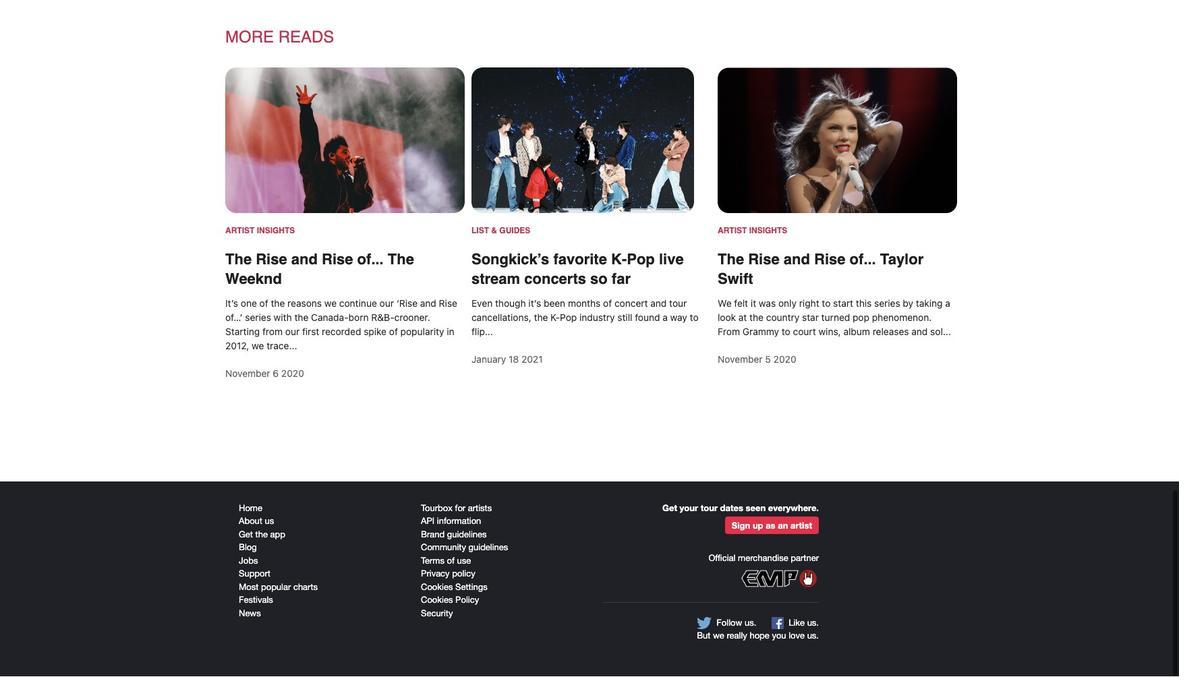 Task type: describe. For each thing, give the bounding box(es) containing it.
rise up weeknd
[[256, 252, 287, 269]]

but we really hope you love us.
[[697, 632, 819, 642]]

facebook image
[[772, 618, 784, 630]]

the for the rise and rise of... the weeknd
[[225, 252, 252, 269]]

a inside the we felt it was only right to start this series by taking a look at the country star turned pop phenomenon. from grammy to court wins, album releases and sol...
[[945, 298, 950, 309]]

november 6 2020
[[225, 368, 304, 379]]

taylor
[[880, 252, 924, 269]]

sign up as an artist
[[732, 520, 812, 531]]

home about us get the app blog jobs support most popular charts festivals news
[[239, 504, 318, 619]]

way
[[670, 312, 687, 323]]

the rise and rise of... taylor swift
[[718, 252, 924, 288]]

of inside 'even though it's been months of concert and tour cancellations, the k-pop industry still found a way to flip...'
[[603, 298, 612, 309]]

a inside 'even though it's been months of concert and tour cancellations, the k-pop industry still found a way to flip...'
[[663, 312, 668, 323]]

get inside home about us get the app blog jobs support most popular charts festivals news
[[239, 530, 253, 540]]

popular
[[261, 582, 291, 593]]

artist insights for the rise and rise of... taylor swift
[[718, 227, 787, 236]]

festivals
[[239, 596, 273, 606]]

like
[[789, 618, 805, 628]]

insights for swift
[[749, 227, 787, 236]]

follow us. link
[[697, 618, 756, 630]]

popularity
[[400, 326, 444, 338]]

of right one
[[259, 298, 268, 309]]

the inside 'even though it's been months of concert and tour cancellations, the k-pop industry still found a way to flip...'
[[534, 312, 548, 323]]

merchandise
[[738, 554, 788, 564]]

&
[[491, 227, 497, 236]]

partner
[[791, 554, 819, 564]]

turned
[[821, 312, 850, 323]]

of... for the
[[357, 252, 384, 269]]

far
[[612, 271, 631, 288]]

like us. link
[[772, 618, 819, 630]]

at
[[739, 312, 747, 323]]

felt
[[734, 298, 748, 309]]

charts
[[293, 582, 318, 593]]

start
[[833, 298, 853, 309]]

like us.
[[789, 618, 819, 628]]

6
[[273, 368, 279, 379]]

most popular charts link
[[239, 582, 318, 593]]

album
[[843, 326, 870, 338]]

series inside the we felt it was only right to start this series by taking a look at the country star turned pop phenomenon. from grammy to court wins, album releases and sol...
[[874, 298, 900, 309]]

privacy
[[421, 569, 450, 579]]

january 18 2021
[[471, 354, 543, 365]]

by
[[903, 298, 913, 309]]

brand guidelines link
[[421, 530, 487, 540]]

and inside it's one of the reasons we continue our 'rise and rise of…' series with the canada-born r&b-crooner. starting from our first recorded spike of popularity in 2012, we trace...
[[420, 298, 436, 309]]

even
[[471, 298, 493, 309]]

18
[[509, 354, 519, 365]]

it's
[[225, 298, 238, 309]]

tour inside 'even though it's been months of concert and tour cancellations, the k-pop industry still found a way to flip...'
[[669, 298, 687, 309]]

follow us.
[[717, 618, 756, 628]]

one
[[241, 298, 257, 309]]

trace...
[[267, 340, 297, 352]]

official
[[709, 554, 736, 564]]

1 vertical spatial guidelines
[[468, 543, 508, 553]]

cookies settings link
[[421, 582, 487, 593]]

only
[[778, 298, 797, 309]]

2 the from the left
[[388, 252, 414, 269]]

taking
[[916, 298, 943, 309]]

twitter image
[[697, 618, 712, 630]]

cancellations,
[[471, 312, 531, 323]]

november 5 2020
[[718, 354, 796, 365]]

right
[[799, 298, 819, 309]]

to inside 'even though it's been months of concert and tour cancellations, the k-pop industry still found a way to flip...'
[[690, 312, 699, 323]]

pop inside songkick's favorite k-pop live stream concerts so far
[[627, 252, 655, 269]]

found
[[635, 312, 660, 323]]

born
[[348, 312, 369, 323]]

flip...
[[471, 326, 493, 338]]

us. for follow us.
[[745, 618, 756, 628]]

policy
[[452, 569, 475, 579]]

the rise and rise of... the weeknd
[[225, 252, 414, 288]]

tourbox
[[421, 504, 453, 514]]

continue
[[339, 298, 377, 309]]

concerts
[[524, 271, 586, 288]]

support link
[[239, 569, 270, 579]]

sign up as an artist link
[[725, 517, 819, 535]]

was
[[759, 298, 776, 309]]

starting
[[225, 326, 260, 338]]

privacy policy link
[[421, 569, 475, 579]]

of inside tourbox for artists api information brand guidelines community guidelines terms of use privacy policy cookies settings cookies policy security
[[447, 556, 455, 566]]

about us link
[[239, 517, 274, 527]]

1 horizontal spatial our
[[379, 298, 394, 309]]

from
[[718, 326, 740, 338]]

k- inside songkick's favorite k-pop live stream concerts so far
[[611, 252, 627, 269]]

0 vertical spatial get
[[662, 503, 677, 514]]

january
[[471, 354, 506, 365]]

1 cookies from the top
[[421, 582, 453, 593]]

more
[[225, 28, 274, 47]]

list & guides
[[471, 227, 530, 236]]

wins,
[[819, 326, 841, 338]]

information
[[437, 517, 481, 527]]

settings
[[455, 582, 487, 593]]

k- inside 'even though it's been months of concert and tour cancellations, the k-pop industry still found a way to flip...'
[[551, 312, 560, 323]]

so
[[590, 271, 608, 288]]

pop inside 'even though it's been months of concert and tour cancellations, the k-pop industry still found a way to flip...'
[[560, 312, 577, 323]]

more reads
[[225, 28, 334, 47]]

in
[[447, 326, 454, 338]]

get the app link
[[239, 530, 285, 540]]

we felt it was only right to start this series by taking a look at the country star turned pop phenomenon. from grammy to court wins, album releases and sol...
[[718, 298, 951, 338]]

us. down like us.
[[807, 632, 819, 642]]

community
[[421, 543, 466, 553]]

you
[[772, 632, 786, 642]]



Task type: vqa. For each thing, say whether or not it's contained in the screenshot.
Buddz
no



Task type: locate. For each thing, give the bounding box(es) containing it.
from
[[262, 326, 283, 338]]

artist insights for the rise and rise of... the weeknd
[[225, 227, 295, 236]]

our
[[379, 298, 394, 309], [285, 326, 300, 338]]

cookies up security
[[421, 596, 453, 606]]

of left use
[[447, 556, 455, 566]]

2 cookies from the top
[[421, 596, 453, 606]]

the up weeknd
[[225, 252, 252, 269]]

0 horizontal spatial k-
[[551, 312, 560, 323]]

rise inside it's one of the reasons we continue our 'rise and rise of…' series with the canada-born r&b-crooner. starting from our first recorded spike of popularity in 2012, we trace...
[[439, 298, 457, 309]]

of up industry
[[603, 298, 612, 309]]

app
[[270, 530, 285, 540]]

1 horizontal spatial of...
[[850, 252, 876, 269]]

series
[[874, 298, 900, 309], [245, 312, 271, 323]]

the for the rise and rise of... taylor swift
[[718, 252, 744, 269]]

rise up start
[[814, 252, 846, 269]]

1 vertical spatial we
[[252, 340, 264, 352]]

1 vertical spatial get
[[239, 530, 253, 540]]

1 horizontal spatial artist insights
[[718, 227, 787, 236]]

brand
[[421, 530, 445, 540]]

series down one
[[245, 312, 271, 323]]

k- up far
[[611, 252, 627, 269]]

security
[[421, 609, 453, 619]]

0 vertical spatial a
[[945, 298, 950, 309]]

2 horizontal spatial we
[[713, 632, 724, 642]]

of... up 'continue'
[[357, 252, 384, 269]]

concert
[[614, 298, 648, 309]]

0 horizontal spatial of...
[[357, 252, 384, 269]]

of... left taylor
[[850, 252, 876, 269]]

2020 right 5
[[773, 354, 796, 365]]

0 vertical spatial we
[[324, 298, 337, 309]]

1 horizontal spatial series
[[874, 298, 900, 309]]

our down with
[[285, 326, 300, 338]]

0 horizontal spatial 2020
[[281, 368, 304, 379]]

and inside the we felt it was only right to start this series by taking a look at the country star turned pop phenomenon. from grammy to court wins, album releases and sol...
[[912, 326, 928, 338]]

0 vertical spatial k-
[[611, 252, 627, 269]]

guidelines up use
[[468, 543, 508, 553]]

insights for weeknd
[[257, 227, 295, 236]]

1 horizontal spatial the
[[388, 252, 414, 269]]

5
[[765, 354, 771, 365]]

1 artist from the left
[[225, 227, 255, 236]]

1 horizontal spatial to
[[782, 326, 790, 338]]

november for weeknd
[[225, 368, 270, 379]]

0 horizontal spatial a
[[663, 312, 668, 323]]

1 horizontal spatial pop
[[627, 252, 655, 269]]

emp image
[[739, 568, 819, 591]]

1 vertical spatial november
[[225, 368, 270, 379]]

get your tour dates seen everywhere.
[[662, 503, 819, 514]]

1 of... from the left
[[357, 252, 384, 269]]

we
[[324, 298, 337, 309], [252, 340, 264, 352], [713, 632, 724, 642]]

though
[[495, 298, 526, 309]]

been
[[544, 298, 565, 309]]

of down r&b- on the top left of page
[[389, 326, 398, 338]]

sol...
[[930, 326, 951, 338]]

2 artist from the left
[[718, 227, 747, 236]]

0 horizontal spatial tour
[[669, 298, 687, 309]]

1 vertical spatial a
[[663, 312, 668, 323]]

the inside the we felt it was only right to start this series by taking a look at the country star turned pop phenomenon. from grammy to court wins, album releases and sol...
[[750, 312, 764, 323]]

0 vertical spatial guidelines
[[447, 530, 487, 540]]

0 horizontal spatial november
[[225, 368, 270, 379]]

series inside it's one of the reasons we continue our 'rise and rise of…' series with the canada-born r&b-crooner. starting from our first recorded spike of popularity in 2012, we trace...
[[245, 312, 271, 323]]

0 horizontal spatial our
[[285, 326, 300, 338]]

2012,
[[225, 340, 249, 352]]

2 horizontal spatial the
[[718, 252, 744, 269]]

and right 'rise
[[420, 298, 436, 309]]

1 horizontal spatial 2020
[[773, 354, 796, 365]]

to left start
[[822, 298, 831, 309]]

tour up way
[[669, 298, 687, 309]]

1 horizontal spatial a
[[945, 298, 950, 309]]

artist up weeknd
[[225, 227, 255, 236]]

2 vertical spatial we
[[713, 632, 724, 642]]

artist for the rise and rise of... the weeknd
[[225, 227, 255, 236]]

rise up 'continue'
[[322, 252, 353, 269]]

everywhere.
[[768, 503, 819, 514]]

tourbox for artists link
[[421, 504, 492, 514]]

k-
[[611, 252, 627, 269], [551, 312, 560, 323]]

november for swift
[[718, 354, 763, 365]]

pop down been
[[560, 312, 577, 323]]

the inside home about us get the app blog jobs support most popular charts festivals news
[[255, 530, 268, 540]]

insights up weeknd
[[257, 227, 295, 236]]

1 vertical spatial tour
[[701, 503, 718, 514]]

releases
[[873, 326, 909, 338]]

to down country
[[782, 326, 790, 338]]

tour right your
[[701, 503, 718, 514]]

tourbox for artists api information brand guidelines community guidelines terms of use privacy policy cookies settings cookies policy security
[[421, 504, 508, 619]]

rise up swift
[[748, 252, 780, 269]]

we
[[718, 298, 732, 309]]

we down from
[[252, 340, 264, 352]]

and inside the rise and rise of... taylor swift
[[784, 252, 810, 269]]

guidelines up community guidelines link
[[447, 530, 487, 540]]

industry
[[579, 312, 615, 323]]

home link
[[239, 504, 262, 514]]

k- down been
[[551, 312, 560, 323]]

1 vertical spatial to
[[690, 312, 699, 323]]

0 vertical spatial 2020
[[773, 354, 796, 365]]

and up reasons
[[291, 252, 318, 269]]

2 insights from the left
[[749, 227, 787, 236]]

0 vertical spatial tour
[[669, 298, 687, 309]]

artist for the rise and rise of... taylor swift
[[718, 227, 747, 236]]

2020
[[773, 354, 796, 365], [281, 368, 304, 379]]

reasons
[[287, 298, 322, 309]]

for
[[455, 504, 466, 514]]

pop up far
[[627, 252, 655, 269]]

2 horizontal spatial to
[[822, 298, 831, 309]]

and inside 'even though it's been months of concert and tour cancellations, the k-pop industry still found a way to flip...'
[[650, 298, 667, 309]]

1 the from the left
[[225, 252, 252, 269]]

a right "taking"
[[945, 298, 950, 309]]

to right way
[[690, 312, 699, 323]]

cookies policy link
[[421, 596, 479, 606]]

still
[[617, 312, 632, 323]]

look
[[718, 312, 736, 323]]

0 vertical spatial cookies
[[421, 582, 453, 593]]

community guidelines link
[[421, 543, 508, 553]]

get left your
[[662, 503, 677, 514]]

1 vertical spatial series
[[245, 312, 271, 323]]

a left way
[[663, 312, 668, 323]]

policy
[[455, 596, 479, 606]]

the right the at
[[750, 312, 764, 323]]

the down it's
[[534, 312, 548, 323]]

0 horizontal spatial insights
[[257, 227, 295, 236]]

0 vertical spatial series
[[874, 298, 900, 309]]

festivals link
[[239, 596, 273, 606]]

the up 'rise
[[388, 252, 414, 269]]

1 horizontal spatial tour
[[701, 503, 718, 514]]

we down follow us. "link"
[[713, 632, 724, 642]]

sign
[[732, 520, 750, 531]]

love
[[789, 632, 805, 642]]

0 vertical spatial our
[[379, 298, 394, 309]]

artist
[[225, 227, 255, 236], [718, 227, 747, 236]]

get up blog
[[239, 530, 253, 540]]

1 horizontal spatial artist
[[718, 227, 747, 236]]

seen
[[746, 503, 766, 514]]

1 vertical spatial pop
[[560, 312, 577, 323]]

2 of... from the left
[[850, 252, 876, 269]]

rise up in
[[439, 298, 457, 309]]

1 vertical spatial k-
[[551, 312, 560, 323]]

0 horizontal spatial series
[[245, 312, 271, 323]]

2 vertical spatial to
[[782, 326, 790, 338]]

favorite
[[553, 252, 607, 269]]

november left 5
[[718, 354, 763, 365]]

pop
[[627, 252, 655, 269], [560, 312, 577, 323]]

and left sol...
[[912, 326, 928, 338]]

of... inside the rise and rise of... taylor swift
[[850, 252, 876, 269]]

official merchandise partner
[[709, 554, 819, 564]]

artist
[[791, 520, 812, 531]]

0 vertical spatial pop
[[627, 252, 655, 269]]

artist insights up swift
[[718, 227, 787, 236]]

'rise
[[396, 298, 418, 309]]

recorded
[[322, 326, 361, 338]]

us. inside "link"
[[745, 618, 756, 628]]

cookies
[[421, 582, 453, 593], [421, 596, 453, 606]]

1 horizontal spatial get
[[662, 503, 677, 514]]

home
[[239, 504, 262, 514]]

follow
[[717, 618, 742, 628]]

the inside the rise and rise of... taylor swift
[[718, 252, 744, 269]]

and up found on the right
[[650, 298, 667, 309]]

insights up swift
[[749, 227, 787, 236]]

news
[[239, 609, 261, 619]]

and up only
[[784, 252, 810, 269]]

the up with
[[271, 298, 285, 309]]

1 artist insights from the left
[[225, 227, 295, 236]]

our up r&b- on the top left of page
[[379, 298, 394, 309]]

november left "6"
[[225, 368, 270, 379]]

jobs
[[239, 556, 258, 566]]

a
[[945, 298, 950, 309], [663, 312, 668, 323]]

blog link
[[239, 543, 257, 553]]

1 horizontal spatial november
[[718, 354, 763, 365]]

to
[[822, 298, 831, 309], [690, 312, 699, 323], [782, 326, 790, 338]]

guides
[[499, 227, 530, 236]]

grammy
[[742, 326, 779, 338]]

terms
[[421, 556, 444, 566]]

2 artist insights from the left
[[718, 227, 787, 236]]

an
[[778, 520, 788, 531]]

1 vertical spatial 2020
[[281, 368, 304, 379]]

us. right like
[[807, 618, 819, 628]]

the down about us link
[[255, 530, 268, 540]]

0 horizontal spatial we
[[252, 340, 264, 352]]

list
[[471, 227, 489, 236]]

of... for taylor
[[850, 252, 876, 269]]

we up canada-
[[324, 298, 337, 309]]

stream
[[471, 271, 520, 288]]

0 horizontal spatial artist insights
[[225, 227, 295, 236]]

november
[[718, 354, 763, 365], [225, 368, 270, 379]]

1 horizontal spatial k-
[[611, 252, 627, 269]]

0 horizontal spatial pop
[[560, 312, 577, 323]]

3 the from the left
[[718, 252, 744, 269]]

0 vertical spatial to
[[822, 298, 831, 309]]

0 horizontal spatial the
[[225, 252, 252, 269]]

canada-
[[311, 312, 348, 323]]

dates
[[720, 503, 743, 514]]

0 horizontal spatial to
[[690, 312, 699, 323]]

swift
[[718, 271, 753, 288]]

1 horizontal spatial insights
[[749, 227, 787, 236]]

pop
[[853, 312, 869, 323]]

0 horizontal spatial get
[[239, 530, 253, 540]]

phenomenon.
[[872, 312, 932, 323]]

cookies down privacy
[[421, 582, 453, 593]]

us. up "but we really hope you love us."
[[745, 618, 756, 628]]

2020 for swift
[[773, 354, 796, 365]]

2020 right "6"
[[281, 368, 304, 379]]

series up phenomenon. in the top right of the page
[[874, 298, 900, 309]]

really
[[727, 632, 747, 642]]

us. for like us.
[[807, 618, 819, 628]]

1 horizontal spatial we
[[324, 298, 337, 309]]

weeknd
[[225, 271, 282, 288]]

1 vertical spatial our
[[285, 326, 300, 338]]

2020 for weeknd
[[281, 368, 304, 379]]

the down reasons
[[294, 312, 309, 323]]

insights
[[257, 227, 295, 236], [749, 227, 787, 236]]

r&b-
[[371, 312, 394, 323]]

the up swift
[[718, 252, 744, 269]]

even though it's been months of concert and tour cancellations, the k-pop industry still found a way to flip...
[[471, 298, 699, 338]]

1 vertical spatial cookies
[[421, 596, 453, 606]]

first
[[302, 326, 319, 338]]

0 horizontal spatial artist
[[225, 227, 255, 236]]

security link
[[421, 609, 453, 619]]

and inside the rise and rise of... the weeknd
[[291, 252, 318, 269]]

of... inside the rise and rise of... the weeknd
[[357, 252, 384, 269]]

artist up swift
[[718, 227, 747, 236]]

artist insights up weeknd
[[225, 227, 295, 236]]

1 insights from the left
[[257, 227, 295, 236]]

spike
[[364, 326, 387, 338]]

0 vertical spatial november
[[718, 354, 763, 365]]



